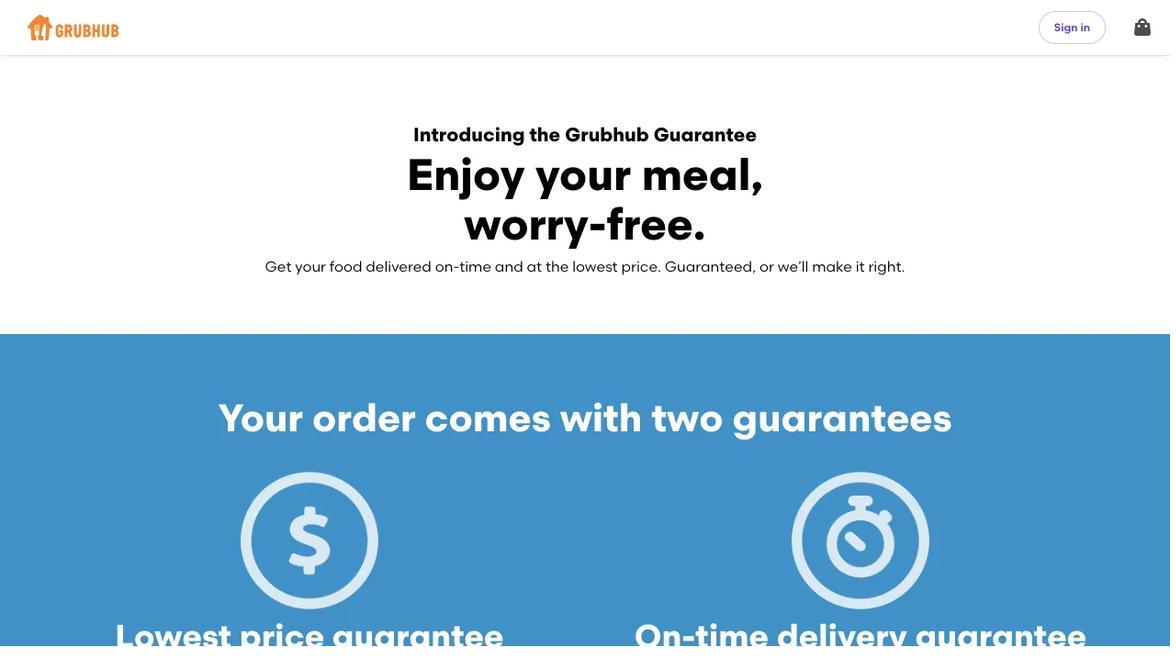Task type: locate. For each thing, give the bounding box(es) containing it.
guarantee
[[654, 123, 757, 146]]

it
[[856, 258, 865, 276]]

your down grubhub
[[535, 148, 631, 201]]

lowest
[[572, 258, 618, 276]]

in
[[1080, 20, 1090, 34]]

with
[[560, 394, 642, 441]]

we'll
[[778, 258, 809, 276]]

two
[[652, 394, 723, 441]]

get
[[265, 258, 292, 276]]

0 horizontal spatial your
[[295, 258, 326, 276]]

food
[[330, 258, 362, 276]]

delivered
[[366, 258, 431, 276]]

the
[[529, 123, 560, 146], [545, 258, 569, 276]]

time image
[[792, 472, 929, 610]]

right.
[[868, 258, 905, 276]]

the right at
[[545, 258, 569, 276]]

the left grubhub
[[529, 123, 560, 146]]

grubhub logo image
[[28, 9, 119, 46]]

1 vertical spatial the
[[545, 258, 569, 276]]

introducing the grubhub guarantee enjoy your meal, worry-free. get your food delivered on-time and at the lowest price. guaranteed, or we'll make it right.
[[265, 123, 905, 276]]

your right the get
[[295, 258, 326, 276]]

1 vertical spatial your
[[295, 258, 326, 276]]

0 vertical spatial your
[[535, 148, 631, 201]]

or
[[760, 258, 774, 276]]

your
[[535, 148, 631, 201], [295, 258, 326, 276]]

0 vertical spatial the
[[529, 123, 560, 146]]



Task type: vqa. For each thing, say whether or not it's contained in the screenshot.
time
yes



Task type: describe. For each thing, give the bounding box(es) containing it.
1 horizontal spatial your
[[535, 148, 631, 201]]

meal,
[[642, 148, 763, 201]]

and
[[495, 258, 523, 276]]

time
[[459, 258, 491, 276]]

on-
[[435, 258, 459, 276]]

price.
[[621, 258, 661, 276]]

order
[[312, 394, 416, 441]]

comes
[[425, 394, 551, 441]]

guaranteed,
[[665, 258, 756, 276]]

dollar sign image
[[241, 472, 378, 610]]

guarantees
[[732, 394, 952, 441]]

sign in
[[1054, 20, 1090, 34]]

introducing
[[413, 123, 525, 146]]

grubhub
[[565, 123, 649, 146]]

worry-
[[464, 197, 607, 250]]

enjoy
[[407, 148, 525, 201]]

free.
[[607, 197, 706, 250]]

at
[[527, 258, 542, 276]]

sign in link
[[1039, 11, 1106, 44]]

your order comes with two guarantees
[[218, 394, 952, 441]]

sign
[[1054, 20, 1078, 34]]

your
[[218, 394, 303, 441]]

make
[[812, 258, 852, 276]]



